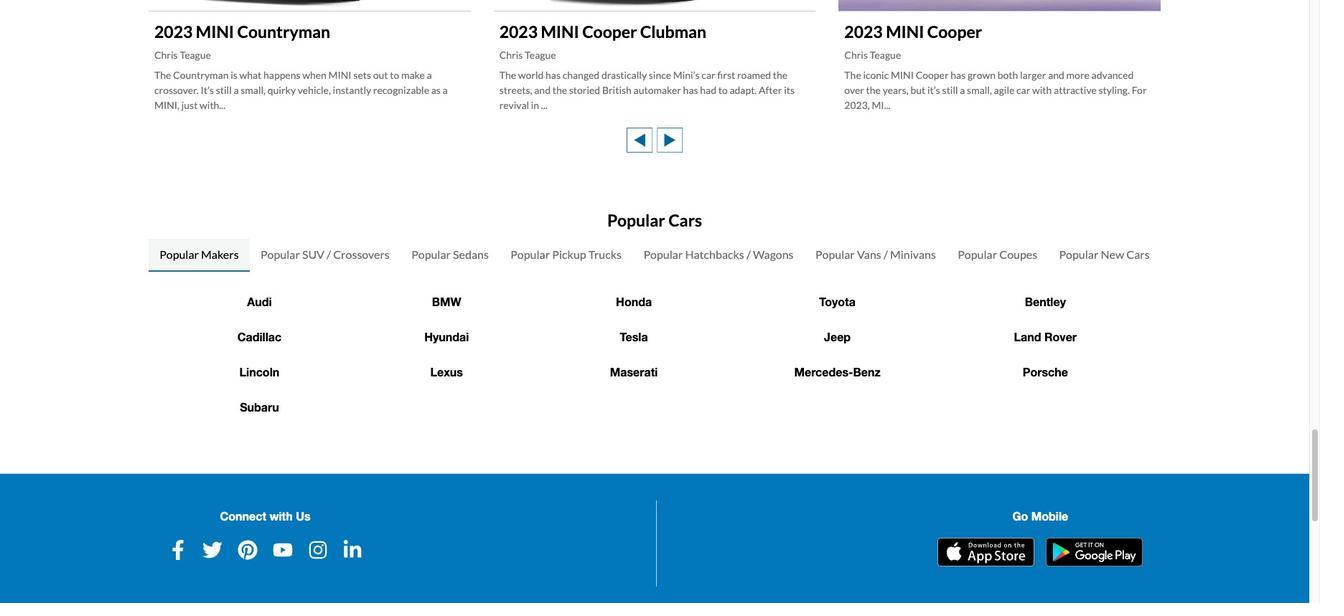 Task type: locate. For each thing, give the bounding box(es) containing it.
teague inside 2023 mini cooper chris teague
[[870, 49, 901, 61]]

teague up the iconic
[[870, 49, 901, 61]]

popular coupes
[[958, 248, 1037, 261]]

3 teague from the left
[[870, 49, 901, 61]]

popular left suv
[[261, 248, 300, 261]]

a right it's
[[960, 84, 965, 96]]

0 horizontal spatial has
[[546, 69, 561, 81]]

but
[[911, 84, 926, 96]]

streets,
[[499, 84, 532, 96]]

cars
[[668, 210, 702, 230], [1127, 248, 1150, 261]]

teague up it's
[[180, 49, 211, 61]]

/ for crossovers
[[327, 248, 331, 261]]

land
[[1014, 330, 1041, 344]]

/ right vans
[[884, 248, 888, 261]]

vans
[[857, 248, 881, 261]]

/
[[327, 248, 331, 261], [746, 248, 751, 261], [884, 248, 888, 261]]

what
[[239, 69, 262, 81]]

mini up instantly
[[328, 69, 352, 81]]

1 vertical spatial car
[[1017, 84, 1030, 96]]

1 horizontal spatial countryman
[[237, 21, 330, 42]]

has
[[546, 69, 561, 81], [951, 69, 966, 81], [683, 84, 698, 96]]

small, down what
[[241, 84, 266, 96]]

2 / from the left
[[746, 248, 751, 261]]

subaru link
[[240, 400, 279, 414]]

mini inside 2023 mini countryman chris teague
[[196, 21, 234, 42]]

0 horizontal spatial /
[[327, 248, 331, 261]]

popular for popular new cars
[[1059, 248, 1099, 261]]

teague inside 2023 mini countryman chris teague
[[180, 49, 211, 61]]

popular up trucks
[[607, 210, 665, 230]]

cooper for clubman
[[582, 21, 637, 42]]

2 horizontal spatial teague
[[870, 49, 901, 61]]

chris teague link for 2023 mini cooper
[[844, 49, 901, 61]]

1 horizontal spatial /
[[746, 248, 751, 261]]

2 horizontal spatial /
[[884, 248, 888, 261]]

cars right new
[[1127, 248, 1150, 261]]

2 chris from the left
[[499, 49, 523, 61]]

car down larger in the top of the page
[[1017, 84, 1030, 96]]

tesla
[[620, 330, 648, 344]]

2023 up the iconic
[[844, 21, 883, 42]]

a right "as"
[[443, 84, 448, 96]]

popular left sedans
[[411, 248, 451, 261]]

1 small, from the left
[[241, 84, 266, 96]]

honda link
[[616, 295, 652, 308]]

1 horizontal spatial the
[[499, 69, 516, 81]]

small,
[[241, 84, 266, 96], [967, 84, 992, 96]]

popular hatchbacks / wagons
[[644, 248, 794, 261]]

mercedes-benz link
[[794, 365, 881, 379]]

1 horizontal spatial with
[[1032, 84, 1052, 96]]

small, down grown
[[967, 84, 992, 96]]

1 horizontal spatial cars
[[1127, 248, 1150, 261]]

crossovers
[[333, 248, 390, 261]]

to
[[390, 69, 399, 81], [718, 84, 728, 96]]

1 the from the left
[[154, 69, 171, 81]]

lincoln
[[239, 365, 279, 379]]

/ left wagons
[[746, 248, 751, 261]]

has left grown
[[951, 69, 966, 81]]

still inside the iconic mini cooper has grown both larger and more advanced over the years, but it's still a small, agile car with attractive styling. for 2023, mi...
[[942, 84, 958, 96]]

with
[[1032, 84, 1052, 96], [270, 510, 293, 523]]

mini up the iconic
[[886, 21, 924, 42]]

cooper
[[582, 21, 637, 42], [927, 21, 982, 42], [916, 69, 949, 81]]

2023
[[154, 21, 193, 42], [499, 21, 538, 42], [844, 21, 883, 42]]

go
[[1012, 510, 1028, 523]]

1 horizontal spatial the
[[773, 69, 788, 81]]

popular for popular cars
[[607, 210, 665, 230]]

car
[[702, 69, 715, 81], [1017, 84, 1030, 96]]

popular left vans
[[815, 248, 855, 261]]

/ right suv
[[327, 248, 331, 261]]

1 horizontal spatial teague
[[525, 49, 556, 61]]

0 horizontal spatial and
[[534, 84, 551, 96]]

twitter image
[[203, 541, 223, 561]]

has right world
[[546, 69, 561, 81]]

the inside the world has changed drastically since mini's car first roamed the streets, and the storied british automaker has had to adapt. after its revival in ...
[[499, 69, 516, 81]]

mini inside 2023 mini cooper clubman chris teague
[[541, 21, 579, 42]]

chris teague link up the iconic
[[844, 49, 901, 61]]

mini,
[[154, 99, 179, 111]]

1 horizontal spatial 2023
[[499, 21, 538, 42]]

pickup
[[552, 248, 586, 261]]

2 still from the left
[[942, 84, 958, 96]]

mi...
[[872, 99, 891, 111]]

1 vertical spatial to
[[718, 84, 728, 96]]

0 vertical spatial with
[[1032, 84, 1052, 96]]

the up over
[[844, 69, 861, 81]]

bmw link
[[432, 295, 461, 308]]

1 vertical spatial cars
[[1127, 248, 1150, 261]]

popular left "makers"
[[160, 248, 199, 261]]

and up ... at the top of the page
[[534, 84, 551, 96]]

popular for popular vans / minivans
[[815, 248, 855, 261]]

2023 up "crossover."
[[154, 21, 193, 42]]

hyundai
[[424, 330, 469, 344]]

chris teague link up world
[[499, 49, 556, 61]]

1 horizontal spatial chris
[[499, 49, 523, 61]]

1 horizontal spatial chris teague link
[[499, 49, 556, 61]]

2 horizontal spatial has
[[951, 69, 966, 81]]

coupes
[[999, 248, 1037, 261]]

1 teague from the left
[[180, 49, 211, 61]]

2 horizontal spatial 2023
[[844, 21, 883, 42]]

0 horizontal spatial car
[[702, 69, 715, 81]]

2023 for 2023 mini cooper
[[844, 21, 883, 42]]

2023 for 2023 mini countryman
[[154, 21, 193, 42]]

cooper inside 2023 mini cooper clubman chris teague
[[582, 21, 637, 42]]

the up "crossover."
[[154, 69, 171, 81]]

and inside the world has changed drastically since mini's car first roamed the streets, and the storied british automaker has had to adapt. after its revival in ...
[[534, 84, 551, 96]]

to right had
[[718, 84, 728, 96]]

facebook image
[[168, 541, 188, 561]]

0 horizontal spatial still
[[216, 84, 232, 96]]

2 horizontal spatial the
[[866, 84, 881, 96]]

lexus link
[[430, 365, 463, 379]]

0 horizontal spatial countryman
[[173, 69, 229, 81]]

chris for 2023 mini cooper
[[844, 49, 868, 61]]

the down the iconic
[[866, 84, 881, 96]]

car up had
[[702, 69, 715, 81]]

chris teague link for 2023 mini cooper clubman
[[499, 49, 556, 61]]

2 horizontal spatial chris teague link
[[844, 49, 901, 61]]

in
[[531, 99, 539, 111]]

and left more
[[1048, 69, 1065, 81]]

teague inside 2023 mini cooper clubman chris teague
[[525, 49, 556, 61]]

1 still from the left
[[216, 84, 232, 96]]

us
[[296, 510, 311, 523]]

pinterest image
[[238, 541, 258, 561]]

cooper up drastically
[[582, 21, 637, 42]]

more
[[1066, 69, 1090, 81]]

hatchbacks
[[685, 248, 744, 261]]

3 2023 from the left
[[844, 21, 883, 42]]

0 horizontal spatial small,
[[241, 84, 266, 96]]

0 vertical spatial cars
[[668, 210, 702, 230]]

to right the out
[[390, 69, 399, 81]]

the
[[154, 69, 171, 81], [499, 69, 516, 81], [844, 69, 861, 81]]

a right make at the top left of the page
[[427, 69, 432, 81]]

countryman inside 2023 mini countryman chris teague
[[237, 21, 330, 42]]

popular left pickup
[[511, 248, 550, 261]]

crossover.
[[154, 84, 199, 96]]

countryman
[[237, 21, 330, 42], [173, 69, 229, 81]]

has down mini's
[[683, 84, 698, 96]]

2023 mini countryman link
[[154, 21, 330, 42]]

since
[[649, 69, 671, 81]]

3 chris teague link from the left
[[844, 49, 901, 61]]

2023 inside 2023 mini cooper chris teague
[[844, 21, 883, 42]]

3 chris from the left
[[844, 49, 868, 61]]

roamed
[[737, 69, 771, 81]]

1 horizontal spatial and
[[1048, 69, 1065, 81]]

3 / from the left
[[884, 248, 888, 261]]

cars up hatchbacks
[[668, 210, 702, 230]]

cooper for chris
[[927, 21, 982, 42]]

the up the its
[[773, 69, 788, 81]]

1 horizontal spatial to
[[718, 84, 728, 96]]

0 horizontal spatial teague
[[180, 49, 211, 61]]

iconic
[[863, 69, 889, 81]]

2023 mini cooper link
[[844, 21, 982, 42]]

2023 mini cooper clubman chris teague
[[499, 21, 706, 61]]

its
[[784, 84, 795, 96]]

2023 inside 2023 mini cooper clubman chris teague
[[499, 21, 538, 42]]

popular pickup trucks
[[511, 248, 622, 261]]

1 vertical spatial with
[[270, 510, 293, 523]]

/ for minivans
[[884, 248, 888, 261]]

maserati
[[610, 365, 658, 379]]

a inside the iconic mini cooper has grown both larger and more advanced over the years, but it's still a small, agile car with attractive styling. for 2023, mi...
[[960, 84, 965, 96]]

2 teague from the left
[[525, 49, 556, 61]]

0 vertical spatial car
[[702, 69, 715, 81]]

2023 mini cooper clubman link
[[499, 21, 706, 42]]

2 chris teague link from the left
[[499, 49, 556, 61]]

still
[[216, 84, 232, 96], [942, 84, 958, 96]]

1 horizontal spatial car
[[1017, 84, 1030, 96]]

2 2023 from the left
[[499, 21, 538, 42]]

the for 2023 mini cooper clubman
[[499, 69, 516, 81]]

the inside the iconic mini cooper has grown both larger and more advanced over the years, but it's still a small, agile car with attractive styling. for 2023, mi...
[[866, 84, 881, 96]]

it's
[[927, 84, 940, 96]]

the up streets,
[[499, 69, 516, 81]]

with down larger in the top of the page
[[1032, 84, 1052, 96]]

automaker
[[634, 84, 681, 96]]

2023 up world
[[499, 21, 538, 42]]

popular sedans
[[411, 248, 489, 261]]

2023 inside 2023 mini countryman chris teague
[[154, 21, 193, 42]]

1 horizontal spatial small,
[[967, 84, 992, 96]]

0 horizontal spatial the
[[154, 69, 171, 81]]

popular for popular makers
[[160, 248, 199, 261]]

chris up the iconic
[[844, 49, 868, 61]]

popular left new
[[1059, 248, 1099, 261]]

chris inside 2023 mini countryman chris teague
[[154, 49, 178, 61]]

2 the from the left
[[499, 69, 516, 81]]

popular vans / minivans
[[815, 248, 936, 261]]

teague
[[180, 49, 211, 61], [525, 49, 556, 61], [870, 49, 901, 61]]

popular
[[607, 210, 665, 230], [160, 248, 199, 261], [261, 248, 300, 261], [411, 248, 451, 261], [511, 248, 550, 261], [644, 248, 683, 261], [815, 248, 855, 261], [958, 248, 997, 261], [1059, 248, 1099, 261]]

countryman down 2023 mini countryman image
[[237, 21, 330, 42]]

vehicle,
[[298, 84, 331, 96]]

the inside the iconic mini cooper has grown both larger and more advanced over the years, but it's still a small, agile car with attractive styling. for 2023, mi...
[[844, 69, 861, 81]]

chris teague link
[[154, 49, 211, 61], [499, 49, 556, 61], [844, 49, 901, 61]]

popular down popular cars
[[644, 248, 683, 261]]

download on the app store image
[[938, 538, 1035, 567]]

a down is
[[234, 84, 239, 96]]

styling.
[[1099, 84, 1130, 96]]

after
[[759, 84, 782, 96]]

mini
[[196, 21, 234, 42], [541, 21, 579, 42], [886, 21, 924, 42], [328, 69, 352, 81], [891, 69, 914, 81]]

1 chris teague link from the left
[[154, 49, 211, 61]]

1 chris from the left
[[154, 49, 178, 61]]

the inside the countryman is what happens when mini sets out to make a crossover. it's still a small, quirky vehicle, instantly recognizable as a mini, just with...
[[154, 69, 171, 81]]

with inside the iconic mini cooper has grown both larger and more advanced over the years, but it's still a small, agile car with attractive styling. for 2023, mi...
[[1032, 84, 1052, 96]]

cooper inside 2023 mini cooper chris teague
[[927, 21, 982, 42]]

0 horizontal spatial chris
[[154, 49, 178, 61]]

0 horizontal spatial chris teague link
[[154, 49, 211, 61]]

teague up world
[[525, 49, 556, 61]]

mini inside 2023 mini cooper chris teague
[[886, 21, 924, 42]]

benz
[[853, 365, 881, 379]]

mini up is
[[196, 21, 234, 42]]

go mobile
[[1012, 510, 1068, 523]]

2023 mini countryman chris teague
[[154, 21, 330, 61]]

chris up world
[[499, 49, 523, 61]]

2 horizontal spatial the
[[844, 69, 861, 81]]

and
[[1048, 69, 1065, 81], [534, 84, 551, 96]]

popular left coupes
[[958, 248, 997, 261]]

revival
[[499, 99, 529, 111]]

3 the from the left
[[844, 69, 861, 81]]

teague for 2023 mini countryman
[[180, 49, 211, 61]]

chris up "crossover."
[[154, 49, 178, 61]]

mini up years,
[[891, 69, 914, 81]]

to inside the countryman is what happens when mini sets out to make a crossover. it's still a small, quirky vehicle, instantly recognizable as a mini, just with...
[[390, 69, 399, 81]]

had
[[700, 84, 716, 96]]

mini up changed
[[541, 21, 579, 42]]

car inside the world has changed drastically since mini's car first roamed the streets, and the storied british automaker has had to adapt. after its revival in ...
[[702, 69, 715, 81]]

cooper up it's
[[916, 69, 949, 81]]

0 vertical spatial to
[[390, 69, 399, 81]]

0 horizontal spatial 2023
[[154, 21, 193, 42]]

1 horizontal spatial still
[[942, 84, 958, 96]]

1 2023 from the left
[[154, 21, 193, 42]]

popular makers
[[160, 248, 239, 261]]

with left us
[[270, 510, 293, 523]]

0 horizontal spatial to
[[390, 69, 399, 81]]

0 vertical spatial countryman
[[237, 21, 330, 42]]

2 small, from the left
[[967, 84, 992, 96]]

0 vertical spatial and
[[1048, 69, 1065, 81]]

2 horizontal spatial chris
[[844, 49, 868, 61]]

adapt.
[[730, 84, 757, 96]]

1 vertical spatial countryman
[[173, 69, 229, 81]]

2023 for 2023 mini cooper clubman
[[499, 21, 538, 42]]

chris inside 2023 mini cooper chris teague
[[844, 49, 868, 61]]

1 / from the left
[[327, 248, 331, 261]]

cooper up grown
[[927, 21, 982, 42]]

mini for 2023 mini countryman
[[196, 21, 234, 42]]

countryman up it's
[[173, 69, 229, 81]]

porsche link
[[1023, 365, 1068, 379]]

the left storied
[[553, 84, 567, 96]]

1 vertical spatial and
[[534, 84, 551, 96]]

chris teague link up "crossover."
[[154, 49, 211, 61]]



Task type: vqa. For each thing, say whether or not it's contained in the screenshot.
the rightmost Cars
yes



Task type: describe. For each thing, give the bounding box(es) containing it.
sets
[[353, 69, 371, 81]]

lexus
[[430, 365, 463, 379]]

connect with us
[[220, 510, 311, 523]]

audi
[[247, 295, 272, 308]]

is
[[231, 69, 237, 81]]

popular suv / crossovers
[[261, 248, 390, 261]]

mercedes-
[[794, 365, 853, 379]]

make
[[401, 69, 425, 81]]

2023,
[[844, 99, 870, 111]]

2023 mini cooper image
[[839, 0, 1161, 11]]

years,
[[883, 84, 909, 96]]

2023 mini cooper clubman image
[[494, 0, 816, 11]]

0 horizontal spatial the
[[553, 84, 567, 96]]

bentley link
[[1025, 295, 1066, 308]]

audi link
[[247, 295, 272, 308]]

toyota link
[[819, 295, 856, 308]]

bentley
[[1025, 295, 1066, 308]]

popular for popular suv / crossovers
[[261, 248, 300, 261]]

instagram image
[[308, 541, 328, 561]]

and inside the iconic mini cooper has grown both larger and more advanced over the years, but it's still a small, agile car with attractive styling. for 2023, mi...
[[1048, 69, 1065, 81]]

the world has changed drastically since mini's car first roamed the streets, and the storied british automaker has had to adapt. after its revival in ...
[[499, 69, 795, 111]]

small, inside the iconic mini cooper has grown both larger and more advanced over the years, but it's still a small, agile car with attractive styling. for 2023, mi...
[[967, 84, 992, 96]]

chris teague link for 2023 mini countryman
[[154, 49, 211, 61]]

still inside the countryman is what happens when mini sets out to make a crossover. it's still a small, quirky vehicle, instantly recognizable as a mini, just with...
[[216, 84, 232, 96]]

mini for 2023 mini cooper
[[886, 21, 924, 42]]

minivans
[[890, 248, 936, 261]]

as
[[431, 84, 441, 96]]

mercedes-benz
[[794, 365, 881, 379]]

when
[[302, 69, 327, 81]]

popular for popular hatchbacks / wagons
[[644, 248, 683, 261]]

cooper inside the iconic mini cooper has grown both larger and more advanced over the years, but it's still a small, agile car with attractive styling. for 2023, mi...
[[916, 69, 949, 81]]

popular for popular sedans
[[411, 248, 451, 261]]

0 horizontal spatial with
[[270, 510, 293, 523]]

sedans
[[453, 248, 489, 261]]

new
[[1101, 248, 1124, 261]]

popular new cars
[[1059, 248, 1150, 261]]

youtube image
[[273, 541, 293, 561]]

car inside the iconic mini cooper has grown both larger and more advanced over the years, but it's still a small, agile car with attractive styling. for 2023, mi...
[[1017, 84, 1030, 96]]

popular for popular coupes
[[958, 248, 997, 261]]

chris for 2023 mini countryman
[[154, 49, 178, 61]]

2023 mini countryman image
[[149, 0, 471, 11]]

popular cars
[[607, 210, 702, 230]]

the for 2023 mini cooper
[[844, 69, 861, 81]]

makers
[[201, 248, 239, 261]]

clubman
[[640, 21, 706, 42]]

2023 mini cooper chris teague
[[844, 21, 982, 61]]

for
[[1132, 84, 1147, 96]]

recognizable
[[373, 84, 429, 96]]

tesla link
[[620, 330, 648, 344]]

get it on google play image
[[1046, 538, 1143, 567]]

trucks
[[588, 248, 622, 261]]

happens
[[263, 69, 300, 81]]

to inside the world has changed drastically since mini's car first roamed the streets, and the storied british automaker has had to adapt. after its revival in ...
[[718, 84, 728, 96]]

changed
[[563, 69, 600, 81]]

has inside the iconic mini cooper has grown both larger and more advanced over the years, but it's still a small, agile car with attractive styling. for 2023, mi...
[[951, 69, 966, 81]]

wagons
[[753, 248, 794, 261]]

...
[[541, 99, 548, 111]]

land rover link
[[1014, 330, 1077, 344]]

the iconic mini cooper has grown both larger and more advanced over the years, but it's still a small, agile car with attractive styling. for 2023, mi...
[[844, 69, 1147, 111]]

out
[[373, 69, 388, 81]]

over
[[844, 84, 864, 96]]

cadillac
[[237, 330, 282, 344]]

agile
[[994, 84, 1015, 96]]

land rover
[[1014, 330, 1077, 344]]

instantly
[[333, 84, 371, 96]]

mini inside the iconic mini cooper has grown both larger and more advanced over the years, but it's still a small, agile car with attractive styling. for 2023, mi...
[[891, 69, 914, 81]]

mini inside the countryman is what happens when mini sets out to make a crossover. it's still a small, quirky vehicle, instantly recognizable as a mini, just with...
[[328, 69, 352, 81]]

drastically
[[601, 69, 647, 81]]

quirky
[[268, 84, 296, 96]]

just
[[181, 99, 198, 111]]

both
[[998, 69, 1018, 81]]

larger
[[1020, 69, 1046, 81]]

chris inside 2023 mini cooper clubman chris teague
[[499, 49, 523, 61]]

teague for 2023 mini cooper
[[870, 49, 901, 61]]

mobile
[[1031, 510, 1068, 523]]

world
[[518, 69, 544, 81]]

storied
[[569, 84, 600, 96]]

british
[[602, 84, 632, 96]]

jeep link
[[824, 330, 851, 344]]

honda
[[616, 295, 652, 308]]

hyundai link
[[424, 330, 469, 344]]

1 horizontal spatial has
[[683, 84, 698, 96]]

suv
[[302, 248, 324, 261]]

connect
[[220, 510, 266, 523]]

the for 2023 mini countryman
[[154, 69, 171, 81]]

popular for popular pickup trucks
[[511, 248, 550, 261]]

advanced
[[1092, 69, 1134, 81]]

first
[[717, 69, 735, 81]]

maserati link
[[610, 365, 658, 379]]

/ for wagons
[[746, 248, 751, 261]]

the countryman is what happens when mini sets out to make a crossover. it's still a small, quirky vehicle, instantly recognizable as a mini, just with...
[[154, 69, 448, 111]]

countryman inside the countryman is what happens when mini sets out to make a crossover. it's still a small, quirky vehicle, instantly recognizable as a mini, just with...
[[173, 69, 229, 81]]

subaru
[[240, 400, 279, 414]]

small, inside the countryman is what happens when mini sets out to make a crossover. it's still a small, quirky vehicle, instantly recognizable as a mini, just with...
[[241, 84, 266, 96]]

it's
[[201, 84, 214, 96]]

mini for 2023 mini cooper clubman
[[541, 21, 579, 42]]

linkedin image
[[343, 541, 363, 561]]

jeep
[[824, 330, 851, 344]]

attractive
[[1054, 84, 1097, 96]]

0 horizontal spatial cars
[[668, 210, 702, 230]]

rover
[[1044, 330, 1077, 344]]



